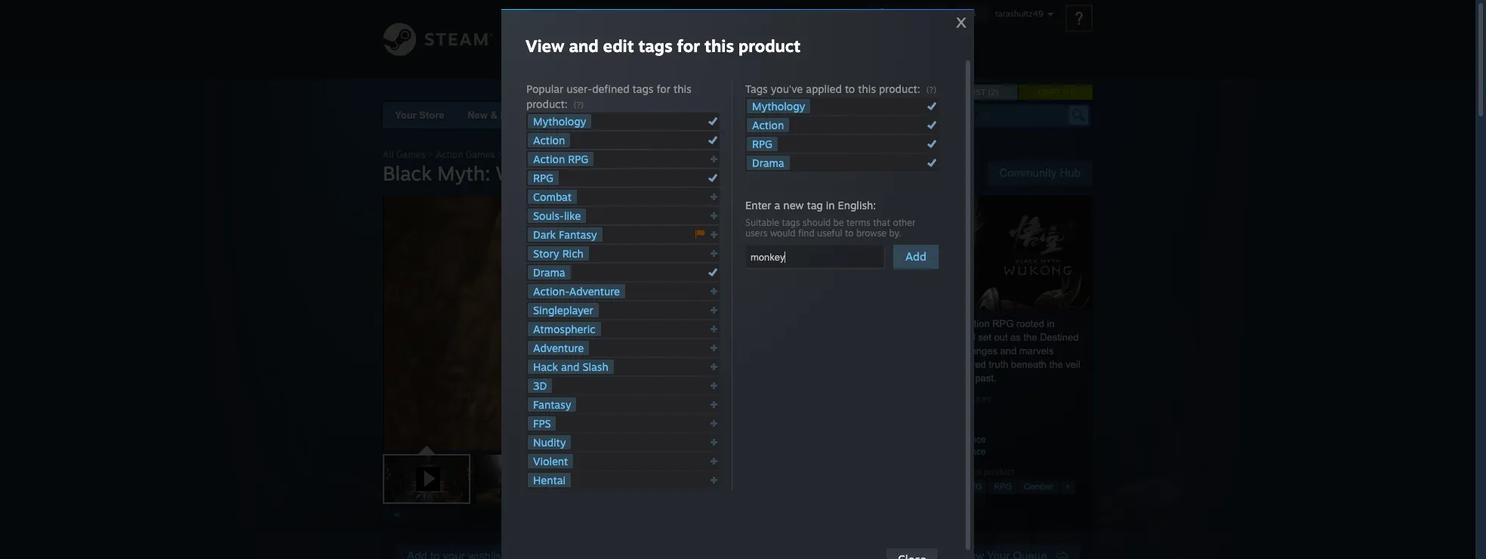 Task type: locate. For each thing, give the bounding box(es) containing it.
add button
[[894, 245, 939, 269]]

for up "points" in the top left of the page
[[657, 82, 671, 95]]

0 horizontal spatial mythology
[[533, 115, 587, 128]]

0 horizontal spatial product:
[[527, 97, 568, 110]]

1 vertical spatial fantasy
[[533, 398, 572, 411]]

0 horizontal spatial for
[[657, 82, 671, 95]]

all
[[383, 149, 394, 160]]

rpg link
[[747, 137, 778, 151], [528, 171, 559, 185], [989, 480, 1018, 494]]

to right be
[[845, 227, 854, 239]]

1 > from the left
[[428, 149, 433, 160]]

product:
[[879, 82, 921, 95], [527, 97, 568, 110], [984, 467, 1017, 477]]

0 vertical spatial defined
[[593, 82, 630, 95]]

(?) right noteworthy
[[574, 100, 584, 110]]

reviews
[[961, 394, 992, 404]]

rpg link down the news link
[[747, 137, 778, 151]]

1 horizontal spatial (?)
[[927, 85, 937, 95]]

your store link
[[395, 110, 445, 121]]

community
[[1000, 166, 1057, 179]]

your store
[[395, 110, 445, 121]]

action rpg link down noteworthy
[[528, 152, 594, 166]]

this up 'points shop' link
[[674, 82, 692, 95]]

( right wishlist
[[989, 88, 991, 97]]

this right the applied
[[858, 82, 876, 95]]

nudity
[[533, 436, 566, 449]]

rpg up out
[[993, 318, 1014, 329]]

rpg inside black myth: wukong is an action rpg rooted in chinese mythology. you shall set out as the destined one to venture into the challenges and marvels ahead, to uncover the obscured truth beneath the veil of a glorious legend from the past.
[[993, 318, 1014, 329]]

0 vertical spatial science
[[954, 434, 986, 445]]

1 horizontal spatial combat
[[1024, 482, 1054, 491]]

1 vertical spatial black
[[383, 161, 432, 185]]

popular user-defined tags for this product: down game science game science
[[848, 467, 1017, 477]]

tags up "points" in the top left of the page
[[633, 82, 654, 95]]

drama up "enter"
[[752, 156, 785, 169]]

1 vertical spatial user-
[[882, 467, 903, 477]]

myth: inside black myth: wukong is an action rpg rooted in chinese mythology. you shall set out as the destined one to venture into the challenges and marvels ahead, to uncover the obscured truth beneath the veil of a glorious legend from the past.
[[875, 318, 899, 329]]

game
[[927, 434, 952, 445], [927, 446, 952, 457]]

2 vertical spatial wukong
[[902, 318, 938, 329]]

is
[[940, 318, 948, 329]]

1 vertical spatial combat
[[1024, 482, 1054, 491]]

to inside enter a new tag in english: suitable tags should be terms that other users would find useful to browse by.
[[845, 227, 854, 239]]

> right the all games link
[[428, 149, 433, 160]]

1 vertical spatial in
[[1047, 318, 1055, 329]]

0 vertical spatial user-
[[567, 82, 593, 95]]

popular user-defined tags for this product: down edit
[[527, 82, 692, 110]]

black inside black myth: wukong is an action rpg rooted in chinese mythology. you shall set out as the destined one to venture into the challenges and marvels ahead, to uncover the obscured truth beneath the veil of a glorious legend from the past.
[[848, 318, 872, 329]]

search text field
[[949, 106, 1066, 125]]

0 horizontal spatial black
[[383, 161, 432, 185]]

this down game science game science
[[968, 467, 982, 477]]

would
[[771, 227, 796, 239]]

1 horizontal spatial popular user-defined tags for this product:
[[848, 467, 1017, 477]]

drama
[[752, 156, 785, 169], [533, 266, 566, 279]]

add
[[906, 249, 927, 264]]

chat
[[777, 32, 809, 48]]

0 vertical spatial rpg link
[[747, 137, 778, 151]]

uncover
[[892, 359, 927, 370]]

) up search text box
[[996, 88, 999, 97]]

0 vertical spatial mythology
[[752, 100, 806, 113]]

2 ) from the left
[[1071, 88, 1074, 97]]

1 horizontal spatial rpg link
[[747, 137, 778, 151]]

rpg
[[752, 137, 773, 150], [568, 153, 589, 165], [533, 171, 554, 184], [993, 318, 1014, 329], [964, 482, 982, 491], [994, 482, 1012, 491]]

0 horizontal spatial (
[[989, 88, 991, 97]]

news link
[[721, 102, 771, 128]]

set
[[979, 332, 992, 343]]

0 vertical spatial action link
[[747, 118, 790, 132]]

product: up black myth: wukong link
[[527, 97, 568, 110]]

game science link
[[927, 434, 986, 445], [927, 446, 986, 457]]

action down noteworthy
[[533, 153, 565, 165]]

rpg down the news link
[[752, 137, 773, 150]]

0 horizontal spatial in
[[826, 199, 835, 212]]

1 vertical spatial action rpg link
[[934, 480, 988, 494]]

(
[[989, 88, 991, 97], [1063, 88, 1066, 97]]

1 vertical spatial mythology
[[533, 115, 587, 128]]

the left the veil
[[1050, 359, 1064, 370]]

out
[[995, 332, 1008, 343]]

black down the all games link
[[383, 161, 432, 185]]

action rpg link
[[528, 152, 594, 166], [934, 480, 988, 494]]

1 vertical spatial popular user-defined tags for this product:
[[848, 467, 1017, 477]]

1 vertical spatial combat link
[[1019, 480, 1059, 494]]

in up destined at the bottom of the page
[[1047, 318, 1055, 329]]

wukong inside black myth: wukong is an action rpg rooted in chinese mythology. you shall set out as the destined one to venture into the challenges and marvels ahead, to uncover the obscured truth beneath the veil of a glorious legend from the past.
[[902, 318, 938, 329]]

drama link up action-
[[528, 265, 571, 280]]

fantasy link
[[528, 397, 577, 412]]

be
[[834, 217, 844, 228]]

user-
[[567, 82, 593, 95], [882, 467, 903, 477]]

1 horizontal spatial in
[[1047, 318, 1055, 329]]

cart
[[1039, 88, 1061, 97]]

a right of
[[859, 372, 865, 384]]

wukong down black myth: wukong link
[[496, 161, 572, 185]]

install steam
[[894, 8, 944, 19]]

action rpg down noteworthy
[[533, 153, 589, 165]]

nudity link
[[528, 435, 572, 450]]

1 ) from the left
[[996, 88, 999, 97]]

2 vertical spatial myth:
[[875, 318, 899, 329]]

product: down game science game science
[[984, 467, 1017, 477]]

myth: down 'action games' link
[[438, 161, 491, 185]]

rpg link down black myth: wukong link
[[528, 171, 559, 185]]

and left edit
[[569, 36, 599, 56]]

action link down the tags
[[747, 118, 790, 132]]

1 horizontal spatial drama link
[[747, 156, 790, 170]]

1 horizontal spatial myth:
[[531, 149, 555, 160]]

rpg left +
[[994, 482, 1012, 491]]

0 horizontal spatial tarashultz49
[[675, 32, 767, 48]]

a inside enter a new tag in english: suitable tags should be terms that other users would find useful to browse by.
[[775, 199, 781, 212]]

1 horizontal spatial popular
[[848, 467, 880, 477]]

(?) inside tags you've applied to this product: (?)
[[927, 85, 937, 95]]

drama up action-
[[533, 266, 566, 279]]

tag
[[807, 199, 823, 212]]

0 vertical spatial a
[[775, 199, 781, 212]]

black up chinese
[[848, 318, 872, 329]]

no
[[927, 394, 939, 404]]

2 horizontal spatial product:
[[984, 467, 1017, 477]]

by.
[[890, 227, 902, 239]]

1 horizontal spatial action rpg link
[[934, 480, 988, 494]]

tags you've applied to this product: (?)
[[746, 82, 937, 95]]

combat for the topmost combat link
[[533, 190, 572, 203]]

english:
[[838, 199, 877, 212]]

1 horizontal spatial mythology link
[[747, 99, 811, 113]]

tags down new
[[782, 217, 800, 228]]

action rpg down game science game science
[[939, 482, 982, 491]]

1 horizontal spatial )
[[1071, 88, 1074, 97]]

in right 'tag'
[[826, 199, 835, 212]]

combat
[[533, 190, 572, 203], [1024, 482, 1054, 491]]

and for edit
[[569, 36, 599, 56]]

myth: up chinese
[[875, 318, 899, 329]]

adventure down atmospheric
[[533, 341, 584, 354]]

install
[[894, 8, 917, 19]]

labs
[[783, 110, 806, 121]]

> up black myth: wukong
[[498, 149, 503, 160]]

0 vertical spatial game science link
[[927, 434, 986, 445]]

combat up souls-
[[533, 190, 572, 203]]

2 horizontal spatial rpg link
[[989, 480, 1018, 494]]

action link
[[747, 118, 790, 132], [528, 133, 571, 147]]

fantasy up fps
[[533, 398, 572, 411]]

view
[[526, 36, 565, 56]]

combat link up souls-
[[528, 190, 577, 204]]

tags inside enter a new tag in english: suitable tags should be terms that other users would find useful to browse by.
[[782, 217, 800, 228]]

1 horizontal spatial product:
[[879, 82, 921, 95]]

combat link left +
[[1019, 480, 1059, 494]]

black myth: wukong
[[383, 161, 572, 185]]

0 vertical spatial popular
[[527, 82, 564, 95]]

0 horizontal spatial action link
[[528, 133, 571, 147]]

0 vertical spatial in
[[826, 199, 835, 212]]

wukong down the 'categories'
[[558, 149, 593, 160]]

hack and slash
[[533, 360, 609, 373]]

1 vertical spatial tarashultz49
[[675, 32, 767, 48]]

new & noteworthy
[[468, 110, 555, 121]]

0 horizontal spatial drama link
[[528, 265, 571, 280]]

combat left +
[[1024, 482, 1054, 491]]

myth: for black myth: wukong
[[438, 161, 491, 185]]

1 vertical spatial and
[[1001, 345, 1017, 357]]

and inside hack and slash link
[[561, 360, 580, 373]]

fantasy up rich
[[559, 228, 597, 241]]

1 horizontal spatial tarashultz49
[[995, 8, 1044, 19]]

labs link
[[771, 102, 818, 128]]

violent link
[[528, 454, 574, 468]]

for down game science game science
[[955, 467, 965, 477]]

2 vertical spatial black
[[848, 318, 872, 329]]

black down "new & noteworthy"
[[506, 149, 528, 160]]

1 horizontal spatial >
[[498, 149, 503, 160]]

) right cart
[[1071, 88, 1074, 97]]

0 horizontal spatial combat
[[533, 190, 572, 203]]

action rpg link down game science game science
[[934, 480, 988, 494]]

( for 2
[[989, 88, 991, 97]]

1 vertical spatial a
[[859, 372, 865, 384]]

2 vertical spatial rpg link
[[989, 480, 1018, 494]]

a left new
[[775, 199, 781, 212]]

tags
[[639, 36, 673, 56], [633, 82, 654, 95], [782, 217, 800, 228], [935, 467, 952, 477]]

mythology down you've
[[752, 100, 806, 113]]

0 horizontal spatial combat link
[[528, 190, 577, 204]]

1 ( from the left
[[989, 88, 991, 97]]

0 vertical spatial myth:
[[531, 149, 555, 160]]

( for 1
[[1063, 88, 1066, 97]]

tags down game science game science
[[935, 467, 952, 477]]

0 vertical spatial popular user-defined tags for this product:
[[527, 82, 692, 110]]

action
[[752, 119, 784, 131], [533, 134, 565, 147], [436, 149, 463, 160], [533, 153, 565, 165], [939, 482, 962, 491]]

2 vertical spatial and
[[561, 360, 580, 373]]

and down as
[[1001, 345, 1017, 357]]

1 vertical spatial for
[[657, 82, 671, 95]]

0 horizontal spatial games
[[396, 149, 425, 160]]

support
[[820, 32, 875, 48]]

rpg link left +
[[989, 480, 1018, 494]]

singleplayer
[[533, 304, 594, 317]]

fantasy
[[559, 228, 597, 241], [533, 398, 572, 411]]

( right cart
[[1063, 88, 1066, 97]]

2 horizontal spatial for
[[955, 467, 965, 477]]

product
[[739, 36, 801, 56]]

tags right edit
[[639, 36, 673, 56]]

categories
[[578, 110, 628, 121]]

action games link
[[436, 149, 495, 160]]

combat link
[[528, 190, 577, 204], [1019, 480, 1059, 494]]

user
[[941, 394, 959, 404]]

0 horizontal spatial defined
[[593, 82, 630, 95]]

adventure up singleplayer link
[[569, 285, 620, 298]]

and
[[569, 36, 599, 56], [1001, 345, 1017, 357], [561, 360, 580, 373]]

0 vertical spatial black
[[506, 149, 528, 160]]

popular user-defined tags for this product:
[[527, 82, 692, 110], [848, 467, 1017, 477]]

1 vertical spatial drama
[[533, 266, 566, 279]]

atmospheric link
[[528, 322, 601, 336]]

all games > action games > black myth: wukong
[[383, 149, 593, 160]]

games right all
[[396, 149, 425, 160]]

1 vertical spatial action link
[[528, 133, 571, 147]]

1 horizontal spatial games
[[466, 149, 495, 160]]

myth:
[[531, 149, 555, 160], [438, 161, 491, 185], [875, 318, 899, 329]]

0 horizontal spatial myth:
[[438, 161, 491, 185]]

1 vertical spatial science
[[954, 446, 986, 457]]

story rich link
[[528, 246, 589, 261]]

1 horizontal spatial for
[[677, 36, 700, 56]]

mythology link down you've
[[747, 99, 811, 113]]

0 vertical spatial for
[[677, 36, 700, 56]]

0 vertical spatial combat
[[533, 190, 572, 203]]

wukong up mythology.
[[902, 318, 938, 329]]

and down adventure link
[[561, 360, 580, 373]]

1 horizontal spatial mythology
[[752, 100, 806, 113]]

action rpg
[[533, 153, 589, 165], [939, 482, 982, 491]]

1 vertical spatial myth:
[[438, 161, 491, 185]]

shop
[[684, 110, 709, 121]]

1 horizontal spatial action link
[[747, 118, 790, 132]]

action down the tags
[[752, 119, 784, 131]]

myth: down noteworthy
[[531, 149, 555, 160]]

1 vertical spatial popular
[[848, 467, 880, 477]]

for
[[677, 36, 700, 56], [657, 82, 671, 95], [955, 467, 965, 477]]

beneath
[[1012, 359, 1047, 370]]

games up black myth: wukong
[[466, 149, 495, 160]]

defined down game science game science
[[903, 467, 933, 477]]

(?) left wishlist
[[927, 85, 937, 95]]

mythology.
[[887, 332, 934, 343]]

1 vertical spatial action rpg
[[939, 482, 982, 491]]

0 horizontal spatial user-
[[567, 82, 593, 95]]

0 vertical spatial action rpg link
[[528, 152, 594, 166]]

1 vertical spatial (?)
[[574, 100, 584, 110]]

) for 2
[[996, 88, 999, 97]]

) for 1
[[1071, 88, 1074, 97]]

to right the applied
[[845, 82, 855, 95]]

0 vertical spatial action rpg
[[533, 153, 589, 165]]

mythology link up black myth: wukong link
[[528, 114, 592, 128]]

drama link up "enter"
[[747, 156, 790, 170]]

1 vertical spatial wukong
[[496, 161, 572, 185]]

mythology up black myth: wukong link
[[533, 115, 587, 128]]

action up black myth: wukong link
[[533, 134, 565, 147]]

myth: for black myth: wukong is an action rpg rooted in chinese mythology. you shall set out as the destined one to venture into the challenges and marvels ahead, to uncover the obscured truth beneath the veil of a glorious legend from the past.
[[875, 318, 899, 329]]

0 horizontal spatial drama
[[533, 266, 566, 279]]

atmospheric
[[533, 323, 596, 335]]

2 ( from the left
[[1063, 88, 1066, 97]]

rpg down black myth: wukong link
[[533, 171, 554, 184]]

action link up black myth: wukong link
[[528, 133, 571, 147]]

2 horizontal spatial black
[[848, 318, 872, 329]]

1 horizontal spatial (
[[1063, 88, 1066, 97]]

2 vertical spatial product:
[[984, 467, 1017, 477]]

for right the community
[[677, 36, 700, 56]]

action-adventure
[[533, 285, 620, 298]]

1 vertical spatial mythology link
[[528, 114, 592, 128]]

defined up the 'categories'
[[593, 82, 630, 95]]

1 vertical spatial rpg link
[[528, 171, 559, 185]]

>
[[428, 149, 433, 160], [498, 149, 503, 160]]

0 vertical spatial drama
[[752, 156, 785, 169]]

to up glorious
[[881, 359, 889, 370]]

product: left wishlist
[[879, 82, 921, 95]]

install steam link
[[867, 5, 950, 23]]

drama link
[[747, 156, 790, 170], [528, 265, 571, 280]]



Task type: describe. For each thing, give the bounding box(es) containing it.
ahead,
[[848, 359, 878, 370]]

your
[[395, 110, 417, 121]]

souls-
[[533, 209, 564, 222]]

action
[[964, 318, 990, 329]]

2 vertical spatial for
[[955, 467, 965, 477]]

suitable
[[746, 217, 780, 228]]

from
[[937, 372, 957, 384]]

browse
[[857, 227, 887, 239]]

story rich
[[533, 247, 584, 260]]

2 game from the top
[[927, 446, 952, 457]]

0 horizontal spatial action rpg
[[533, 153, 589, 165]]

points shop link
[[639, 102, 721, 128]]

3d
[[533, 379, 547, 392]]

2 > from the left
[[498, 149, 503, 160]]

and inside black myth: wukong is an action rpg rooted in chinese mythology. you shall set out as the destined one to venture into the challenges and marvels ahead, to uncover the obscured truth beneath the veil of a glorious legend from the past.
[[1001, 345, 1017, 357]]

1 horizontal spatial user-
[[882, 467, 903, 477]]

cart         ( 1 )
[[1039, 88, 1074, 97]]

steam
[[919, 8, 944, 19]]

new
[[468, 110, 488, 121]]

rooted
[[1017, 318, 1045, 329]]

black for black myth: wukong is an action rpg rooted in chinese mythology. you shall set out as the destined one to venture into the challenges and marvels ahead, to uncover the obscured truth beneath the veil of a glorious legend from the past.
[[848, 318, 872, 329]]

community link
[[583, 0, 669, 55]]

0 vertical spatial product:
[[879, 82, 921, 95]]

rich
[[563, 247, 584, 260]]

2 science from the top
[[954, 446, 986, 457]]

+
[[1066, 482, 1071, 491]]

marvels
[[1020, 345, 1054, 357]]

a inside black myth: wukong is an action rpg rooted in chinese mythology. you shall set out as the destined one to venture into the challenges and marvels ahead, to uncover the obscured truth beneath the veil of a glorious legend from the past.
[[859, 372, 865, 384]]

community hub
[[1000, 166, 1081, 179]]

2 games from the left
[[466, 149, 495, 160]]

1 horizontal spatial defined
[[903, 467, 933, 477]]

view and edit tags for this product
[[526, 36, 801, 56]]

wukong for black myth: wukong is an action rpg rooted in chinese mythology. you shall set out as the destined one to venture into the challenges and marvels ahead, to uncover the obscured truth beneath the veil of a glorious legend from the past.
[[902, 318, 938, 329]]

wukong for black myth: wukong
[[496, 161, 572, 185]]

as
[[1011, 332, 1021, 343]]

that
[[874, 217, 891, 228]]

2 game science link from the top
[[927, 446, 986, 457]]

truth
[[989, 359, 1009, 370]]

slash
[[583, 360, 609, 373]]

dark fantasy
[[533, 228, 597, 241]]

dark
[[533, 228, 556, 241]]

destined
[[1040, 332, 1079, 343]]

2
[[991, 88, 996, 97]]

useful
[[817, 227, 843, 239]]

0 vertical spatial fantasy
[[559, 228, 597, 241]]

tarashultz49 link
[[669, 0, 772, 55]]

in inside black myth: wukong is an action rpg rooted in chinese mythology. you shall set out as the destined one to venture into the challenges and marvels ahead, to uncover the obscured truth beneath the veil of a glorious legend from the past.
[[1047, 318, 1055, 329]]

0 vertical spatial wukong
[[558, 149, 593, 160]]

black for black myth: wukong
[[383, 161, 432, 185]]

you've
[[771, 82, 803, 95]]

adventure link
[[528, 341, 589, 355]]

store link
[[534, 0, 583, 55]]

hentai
[[533, 474, 566, 487]]

new
[[784, 199, 804, 212]]

1 games from the left
[[396, 149, 425, 160]]

0 horizontal spatial (?)
[[574, 100, 584, 110]]

an
[[950, 318, 961, 329]]

chat link
[[772, 0, 814, 51]]

store
[[419, 110, 445, 121]]

hack
[[533, 360, 558, 373]]

terms
[[847, 217, 871, 228]]

store
[[539, 32, 578, 48]]

this left product
[[705, 36, 734, 56]]

1 game from the top
[[927, 434, 952, 445]]

should
[[803, 217, 831, 228]]

wishlist                 ( 2 )
[[947, 88, 999, 97]]

points shop
[[652, 110, 709, 121]]

venture
[[881, 345, 913, 357]]

the up from
[[930, 359, 943, 370]]

0 horizontal spatial popular user-defined tags for this product:
[[527, 82, 692, 110]]

the down you on the right bottom of the page
[[935, 345, 948, 357]]

community hub link
[[988, 161, 1093, 185]]

1 horizontal spatial action rpg
[[939, 482, 982, 491]]

1 game science link from the top
[[927, 434, 986, 445]]

challenges
[[951, 345, 998, 357]]

black myth: wukong is an action rpg rooted in chinese mythology. you shall set out as the destined one to venture into the challenges and marvels ahead, to uncover the obscured truth beneath the veil of a glorious legend from the past.
[[848, 318, 1081, 384]]

rpg down the 'categories'
[[568, 153, 589, 165]]

0 vertical spatial tarashultz49
[[995, 8, 1044, 19]]

defined inside popular user-defined tags for this product:
[[593, 82, 630, 95]]

singleplayer link
[[528, 303, 599, 317]]

action up black myth: wukong
[[436, 149, 463, 160]]

enter
[[746, 199, 772, 212]]

one
[[848, 345, 867, 357]]

the down the rooted
[[1024, 332, 1038, 343]]

0 vertical spatial drama link
[[747, 156, 790, 170]]

new & noteworthy link
[[468, 110, 555, 121]]

tags inside popular user-defined tags for this product:
[[633, 82, 654, 95]]

like
[[564, 209, 581, 222]]

&
[[491, 110, 498, 121]]

violent
[[533, 455, 568, 468]]

you
[[936, 332, 953, 343]]

0 horizontal spatial action rpg link
[[528, 152, 594, 166]]

user- inside popular user-defined tags for this product:
[[567, 82, 593, 95]]

fps link
[[528, 416, 556, 431]]

hack and slash link
[[528, 360, 614, 374]]

action down game science game science
[[939, 482, 962, 491]]

0 vertical spatial adventure
[[569, 285, 620, 298]]

points
[[652, 110, 682, 121]]

wishlist
[[947, 88, 986, 97]]

tags
[[746, 82, 768, 95]]

1 vertical spatial product:
[[527, 97, 568, 110]]

combat for the bottom combat link
[[1024, 482, 1054, 491]]

chinese
[[848, 332, 884, 343]]

into
[[916, 345, 932, 357]]

1 science from the top
[[954, 434, 986, 445]]

1
[[1066, 88, 1071, 97]]

of
[[848, 372, 857, 384]]

in inside enter a new tag in english: suitable tags should be terms that other users would find useful to browse by.
[[826, 199, 835, 212]]

action-adventure link
[[528, 284, 626, 298]]

1 vertical spatial adventure
[[533, 341, 584, 354]]

1 horizontal spatial drama
[[752, 156, 785, 169]]

Enter a tag text field
[[751, 248, 879, 267]]

0 horizontal spatial rpg link
[[528, 171, 559, 185]]

other
[[893, 217, 916, 228]]

game science game science
[[927, 434, 986, 457]]

black myth: wukong link
[[506, 149, 593, 160]]

rpg down game science game science
[[964, 482, 982, 491]]

shall
[[956, 332, 976, 343]]

souls-like
[[533, 209, 581, 222]]

the down obscured
[[959, 372, 973, 384]]

for inside popular user-defined tags for this product:
[[657, 82, 671, 95]]

all games link
[[383, 149, 425, 160]]

0 horizontal spatial mythology link
[[528, 114, 592, 128]]

community
[[589, 32, 664, 48]]

1 horizontal spatial black
[[506, 149, 528, 160]]

1 vertical spatial drama link
[[528, 265, 571, 280]]

to down chinese
[[870, 345, 878, 357]]

fps
[[533, 417, 551, 430]]

enter a new tag in english: suitable tags should be terms that other users would find useful to browse by.
[[746, 199, 916, 239]]

0 vertical spatial combat link
[[528, 190, 577, 204]]

and for slash
[[561, 360, 580, 373]]



Task type: vqa. For each thing, say whether or not it's contained in the screenshot.
and corresponding to Slash
yes



